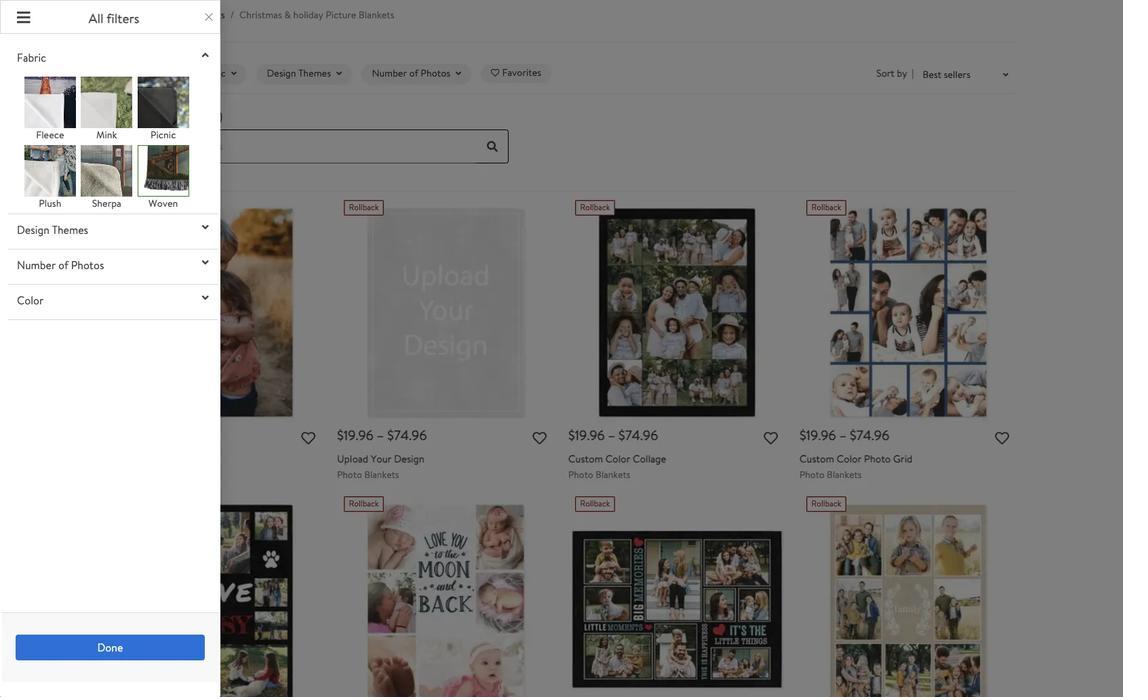 Task type: describe. For each thing, give the bounding box(es) containing it.
all for all filters
[[133, 67, 144, 80]]

custom color photo grid photo blankets
[[800, 452, 913, 482]]

1 . from the left
[[356, 426, 359, 445]]

1 horizontal spatial design
[[267, 67, 296, 80]]

(131)
[[200, 108, 223, 125]]

favorites
[[502, 66, 542, 80]]

1 96 from the left
[[359, 426, 374, 445]]

mink undefined image
[[81, 77, 132, 128]]

mink link
[[81, 77, 132, 142]]

best sellers
[[923, 68, 971, 81]]

custom color collage photo blankets
[[569, 452, 667, 482]]

upload your design photo blankets
[[337, 452, 425, 482]]

fleece link
[[24, 77, 76, 142]]

angle down image inside fabric button
[[231, 70, 237, 78]]

1 favorite this design image from the left
[[301, 432, 316, 447]]

74 for design
[[394, 426, 409, 445]]

74 for photo
[[857, 426, 872, 445]]

custom for custom color photo grid
[[800, 452, 835, 466]]

– for collage
[[608, 426, 616, 445]]

1 horizontal spatial picture
[[326, 8, 356, 22]]

sherpa
[[92, 197, 121, 210]]

0 horizontal spatial of
[[58, 258, 69, 273]]

your
[[371, 452, 392, 466]]

woven
[[149, 197, 178, 210]]

angle up image
[[202, 50, 209, 60]]

picture blankets (131)
[[111, 108, 223, 125]]

blankets inside custom color photo grid photo blankets
[[827, 468, 862, 482]]

filters
[[147, 67, 173, 80]]

angle down image for best sellers
[[1004, 71, 1009, 80]]

picnic undefined image
[[138, 77, 189, 128]]

gifts
[[154, 8, 175, 22]]

$ 19 . 96 – $ 74 . 96 for photo
[[800, 426, 890, 445]]

blankets inside upload your design photo blankets
[[365, 468, 399, 482]]

sort
[[877, 67, 895, 80]]

sherpa link
[[81, 145, 132, 210]]

6 $ from the left
[[850, 426, 857, 445]]

christmas
[[240, 8, 282, 22]]

3 $ from the left
[[569, 426, 575, 445]]

best sellers button
[[914, 61, 1018, 87]]

0 horizontal spatial number of photos
[[17, 258, 104, 273]]

0 vertical spatial of
[[409, 67, 419, 80]]

19 for custom color photo grid
[[807, 426, 819, 445]]

1 $ from the left
[[337, 426, 344, 445]]

color for collage
[[606, 452, 631, 466]]

woven link
[[138, 145, 189, 210]]

1 horizontal spatial number of photos
[[372, 67, 451, 80]]

3 96 from the left
[[590, 426, 605, 445]]

6 . from the left
[[872, 426, 875, 445]]

sort-select element
[[877, 67, 914, 81]]

home & gifts link
[[117, 8, 175, 22]]

2 $ from the left
[[388, 426, 394, 445]]

19 for custom color collage
[[575, 426, 587, 445]]

custom for custom color collage
[[569, 452, 603, 466]]

blankets inside custom color collage photo blankets
[[596, 468, 631, 482]]

filters
[[107, 10, 139, 27]]

holiday
[[293, 8, 323, 22]]

upload
[[337, 452, 369, 466]]

design inside upload your design photo blankets
[[394, 452, 425, 466]]

4 96 from the left
[[643, 426, 658, 445]]

mink
[[96, 128, 117, 142]]



Task type: vqa. For each thing, say whether or not it's contained in the screenshot.
right Themes
yes



Task type: locate. For each thing, give the bounding box(es) containing it.
5 96 from the left
[[821, 426, 836, 445]]

2 . from the left
[[409, 426, 412, 445]]

2 74 from the left
[[626, 426, 641, 445]]

design themes down plush at the top of the page
[[17, 223, 88, 238]]

1 horizontal spatial 19
[[575, 426, 587, 445]]

2 96 from the left
[[412, 426, 427, 445]]

& for holiday
[[284, 8, 291, 22]]

1 horizontal spatial themes
[[299, 67, 331, 80]]

color button
[[8, 288, 218, 314]]

photos left heart image
[[421, 67, 451, 80]]

angle down image
[[231, 70, 237, 78], [337, 70, 342, 78], [202, 222, 209, 233], [202, 257, 209, 268]]

2 vertical spatial design
[[394, 452, 425, 466]]

fleece
[[36, 128, 64, 142]]

1 & from the left
[[145, 8, 152, 22]]

1 horizontal spatial design themes
[[267, 67, 331, 80]]

0 vertical spatial fabric
[[17, 50, 46, 65]]

favorite this design image for custom color photo grid
[[996, 432, 1010, 447]]

design themes down holiday
[[267, 67, 331, 80]]

0 horizontal spatial number
[[17, 258, 56, 273]]

$ 19 . 96 – $ 74 . 96 for design
[[337, 426, 427, 445]]

home
[[117, 8, 143, 22]]

0 vertical spatial number of photos
[[372, 67, 451, 80]]

5 $ from the left
[[800, 426, 807, 445]]

favorite this design image for custom color collage
[[764, 432, 778, 447]]

color
[[17, 293, 44, 308]]

|
[[912, 67, 914, 80]]

all left filters
[[89, 10, 104, 27]]

collage
[[633, 452, 667, 466]]

1 horizontal spatial all
[[133, 67, 144, 80]]

1 – from the left
[[377, 426, 384, 445]]

fleece undefined image
[[24, 77, 76, 128]]

2 19 from the left
[[575, 426, 587, 445]]

0 horizontal spatial design
[[17, 223, 49, 238]]

picnic link
[[138, 77, 189, 142]]

0 horizontal spatial 19
[[344, 426, 356, 445]]

sellers
[[944, 68, 971, 81]]

1 vertical spatial all
[[133, 67, 144, 80]]

fabric button down all filters
[[8, 45, 218, 71]]

home & gifts
[[117, 8, 175, 22]]

2 horizontal spatial angle down image
[[1004, 71, 1009, 80]]

themes
[[299, 67, 331, 80], [52, 223, 88, 238]]

&
[[145, 8, 152, 22], [284, 8, 291, 22]]

all inside button
[[133, 67, 144, 80]]

all filters
[[89, 10, 139, 27]]

– for design
[[377, 426, 384, 445]]

1 vertical spatial number of photos
[[17, 258, 104, 273]]

0 vertical spatial design
[[267, 67, 296, 80]]

all left filters on the left top of page
[[133, 67, 144, 80]]

picture right holiday
[[326, 8, 356, 22]]

photo inside upload your design photo blankets
[[337, 468, 362, 482]]

all filters
[[133, 67, 173, 80]]

.
[[356, 426, 359, 445], [409, 426, 412, 445], [587, 426, 590, 445], [641, 426, 643, 445], [819, 426, 821, 445], [872, 426, 875, 445]]

1 vertical spatial themes
[[52, 223, 88, 238]]

fabric button down "angle up" icon
[[189, 64, 247, 85]]

favorite this design image
[[301, 432, 316, 447], [533, 432, 547, 447], [764, 432, 778, 447], [996, 432, 1010, 447]]

74 up collage
[[626, 426, 641, 445]]

2 horizontal spatial 19
[[807, 426, 819, 445]]

3 $ 19 . 96 – $ 74 . 96 from the left
[[800, 426, 890, 445]]

number of photos
[[372, 67, 451, 80], [17, 258, 104, 273]]

– up custom color photo grid photo blankets at the right
[[840, 426, 847, 445]]

4 . from the left
[[641, 426, 643, 445]]

0 horizontal spatial picture
[[111, 108, 150, 125]]

photos up "color" button
[[71, 258, 104, 273]]

color left collage
[[606, 452, 631, 466]]

color inside custom color photo grid photo blankets
[[837, 452, 862, 466]]

2 & from the left
[[284, 8, 291, 22]]

$ 19 . 96 – $ 74 . 96
[[337, 426, 427, 445], [569, 426, 658, 445], [800, 426, 890, 445]]

0 vertical spatial all
[[89, 10, 104, 27]]

& for gifts
[[145, 8, 152, 22]]

1 horizontal spatial of
[[409, 67, 419, 80]]

3 favorite this design image from the left
[[764, 432, 778, 447]]

74 for collage
[[626, 426, 641, 445]]

themes down christmas & holiday  picture blankets
[[299, 67, 331, 80]]

color left grid
[[837, 452, 862, 466]]

2 – from the left
[[608, 426, 616, 445]]

design
[[267, 67, 296, 80], [17, 223, 49, 238], [394, 452, 425, 466]]

74 up upload your design photo blankets
[[394, 426, 409, 445]]

4 favorite this design image from the left
[[996, 432, 1010, 447]]

blankets link
[[189, 8, 225, 22]]

1 horizontal spatial fabric
[[200, 67, 226, 80]]

1 horizontal spatial $ 19 . 96 – $ 74 . 96
[[569, 426, 658, 445]]

0 horizontal spatial photos
[[71, 258, 104, 273]]

– up custom color collage photo blankets
[[608, 426, 616, 445]]

1 horizontal spatial custom
[[800, 452, 835, 466]]

blankets
[[189, 8, 225, 22], [359, 8, 395, 22], [153, 108, 197, 125], [365, 468, 399, 482], [596, 468, 631, 482], [827, 468, 862, 482]]

3 . from the left
[[587, 426, 590, 445]]

rollback link
[[106, 200, 324, 483], [337, 497, 555, 698], [569, 497, 786, 698], [800, 497, 1018, 698]]

1 vertical spatial photos
[[71, 258, 104, 273]]

96
[[359, 426, 374, 445], [412, 426, 427, 445], [590, 426, 605, 445], [643, 426, 658, 445], [821, 426, 836, 445], [875, 426, 890, 445]]

1 74 from the left
[[394, 426, 409, 445]]

fabric down 'bars' image
[[17, 50, 46, 65]]

$ 19 . 96 – $ 74 . 96 up your
[[337, 426, 427, 445]]

design right your
[[394, 452, 425, 466]]

$ 19 . 96 – $ 74 . 96 for collage
[[569, 426, 658, 445]]

0 horizontal spatial 74
[[394, 426, 409, 445]]

& left holiday
[[284, 8, 291, 22]]

picture
[[326, 8, 356, 22], [111, 108, 150, 125]]

– up your
[[377, 426, 384, 445]]

bars image
[[17, 10, 30, 25]]

picture up mink
[[111, 108, 150, 125]]

1 vertical spatial fabric
[[200, 67, 226, 80]]

2 custom from the left
[[800, 452, 835, 466]]

0 horizontal spatial angle down image
[[202, 293, 209, 304]]

sherpa undefined image
[[81, 145, 132, 197]]

2 color from the left
[[837, 452, 862, 466]]

design down "christmas"
[[267, 67, 296, 80]]

5 . from the left
[[819, 426, 821, 445]]

fabric
[[17, 50, 46, 65], [200, 67, 226, 80]]

& left gifts
[[145, 8, 152, 22]]

2 horizontal spatial –
[[840, 426, 847, 445]]

6 96 from the left
[[875, 426, 890, 445]]

themes down plush at the top of the page
[[52, 223, 88, 238]]

19 for upload your design
[[344, 426, 356, 445]]

1 horizontal spatial &
[[284, 8, 291, 22]]

plush
[[39, 197, 61, 210]]

1 vertical spatial picture
[[111, 108, 150, 125]]

custom
[[569, 452, 603, 466], [800, 452, 835, 466]]

–
[[377, 426, 384, 445], [608, 426, 616, 445], [840, 426, 847, 445]]

angle down image for number
[[456, 70, 461, 78]]

0 horizontal spatial color
[[606, 452, 631, 466]]

74
[[394, 426, 409, 445], [626, 426, 641, 445], [857, 426, 872, 445]]

0 vertical spatial themes
[[299, 67, 331, 80]]

1 19 from the left
[[344, 426, 356, 445]]

custom inside custom color photo grid photo blankets
[[800, 452, 835, 466]]

plush link
[[24, 145, 76, 210]]

done
[[97, 641, 123, 656]]

19 up upload
[[344, 426, 356, 445]]

1 horizontal spatial number
[[372, 67, 407, 80]]

0 horizontal spatial fabric
[[17, 50, 46, 65]]

angle down image
[[456, 70, 461, 78], [1004, 71, 1009, 80], [202, 293, 209, 304]]

0 vertical spatial design themes
[[267, 67, 331, 80]]

1 horizontal spatial angle down image
[[456, 70, 461, 78]]

all filters button
[[109, 60, 184, 88]]

sort by |
[[877, 67, 914, 80]]

color inside custom color collage photo blankets
[[606, 452, 631, 466]]

$ 19 . 96 – $ 74 . 96 up custom color photo grid photo blankets at the right
[[800, 426, 890, 445]]

4 $ from the left
[[619, 426, 626, 445]]

color
[[606, 452, 631, 466], [837, 452, 862, 466]]

1 horizontal spatial 74
[[626, 426, 641, 445]]

3 19 from the left
[[807, 426, 819, 445]]

photo inside custom color collage photo blankets
[[569, 468, 594, 482]]

1 custom from the left
[[569, 452, 603, 466]]

1 horizontal spatial color
[[837, 452, 862, 466]]

19
[[344, 426, 356, 445], [575, 426, 587, 445], [807, 426, 819, 445]]

0 vertical spatial number
[[372, 67, 407, 80]]

of
[[409, 67, 419, 80], [58, 258, 69, 273]]

fabric down "angle up" icon
[[200, 67, 226, 80]]

74 up custom color photo grid photo blankets at the right
[[857, 426, 872, 445]]

0 horizontal spatial –
[[377, 426, 384, 445]]

19 up custom color photo grid photo blankets at the right
[[807, 426, 819, 445]]

grid
[[894, 452, 913, 466]]

1 $ 19 . 96 – $ 74 . 96 from the left
[[337, 426, 427, 445]]

1 vertical spatial of
[[58, 258, 69, 273]]

photo
[[865, 452, 891, 466], [337, 468, 362, 482], [569, 468, 594, 482], [800, 468, 825, 482]]

0 horizontal spatial custom
[[569, 452, 603, 466]]

heart image
[[491, 69, 500, 78]]

0 horizontal spatial all
[[89, 10, 104, 27]]

by
[[897, 67, 908, 80]]

angle down image inside best sellers button
[[1004, 71, 1009, 80]]

$ 19 . 96 – $ 74 . 96 up custom color collage photo blankets
[[569, 426, 658, 445]]

best
[[923, 68, 942, 81]]

picnic
[[151, 128, 176, 142]]

woven undefined image
[[138, 145, 189, 197]]

rollback
[[118, 202, 148, 213], [349, 202, 379, 213], [580, 202, 611, 213], [812, 202, 842, 213], [349, 498, 379, 510], [580, 498, 611, 510], [812, 498, 842, 510]]

done button
[[16, 635, 205, 661]]

1 color from the left
[[606, 452, 631, 466]]

custom inside custom color collage photo blankets
[[569, 452, 603, 466]]

color for photo
[[837, 452, 862, 466]]

design down plush at the top of the page
[[17, 223, 49, 238]]

photos
[[421, 67, 451, 80], [71, 258, 104, 273]]

0 horizontal spatial themes
[[52, 223, 88, 238]]

2 horizontal spatial design
[[394, 452, 425, 466]]

angle down image for color
[[202, 293, 209, 304]]

christmas & holiday  picture blankets
[[240, 8, 395, 22]]

3 74 from the left
[[857, 426, 872, 445]]

0 horizontal spatial &
[[145, 8, 152, 22]]

19 up custom color collage photo blankets
[[575, 426, 587, 445]]

1 vertical spatial design themes
[[17, 223, 88, 238]]

0 vertical spatial photos
[[421, 67, 451, 80]]

2 horizontal spatial $ 19 . 96 – $ 74 . 96
[[800, 426, 890, 445]]

$
[[337, 426, 344, 445], [388, 426, 394, 445], [569, 426, 575, 445], [619, 426, 626, 445], [800, 426, 807, 445], [850, 426, 857, 445]]

all for all filters
[[89, 10, 104, 27]]

design themes
[[267, 67, 331, 80], [17, 223, 88, 238]]

1 horizontal spatial photos
[[421, 67, 451, 80]]

1 vertical spatial number
[[17, 258, 56, 273]]

angle down image inside "color" button
[[202, 293, 209, 304]]

3 – from the left
[[840, 426, 847, 445]]

0 vertical spatial picture
[[326, 8, 356, 22]]

all
[[89, 10, 104, 27], [133, 67, 144, 80]]

number
[[372, 67, 407, 80], [17, 258, 56, 273]]

2 favorite this design image from the left
[[533, 432, 547, 447]]

2 horizontal spatial 74
[[857, 426, 872, 445]]

2 $ 19 . 96 – $ 74 . 96 from the left
[[569, 426, 658, 445]]

1 horizontal spatial –
[[608, 426, 616, 445]]

plush undefined image
[[24, 145, 76, 197]]

– for photo
[[840, 426, 847, 445]]

favorite this design image for upload your design
[[533, 432, 547, 447]]

fabric button
[[8, 45, 218, 71], [189, 64, 247, 85]]

Search Picture Blankets search field
[[111, 130, 477, 164]]

0 horizontal spatial design themes
[[17, 223, 88, 238]]

0 horizontal spatial $ 19 . 96 – $ 74 . 96
[[337, 426, 427, 445]]

1 vertical spatial design
[[17, 223, 49, 238]]



